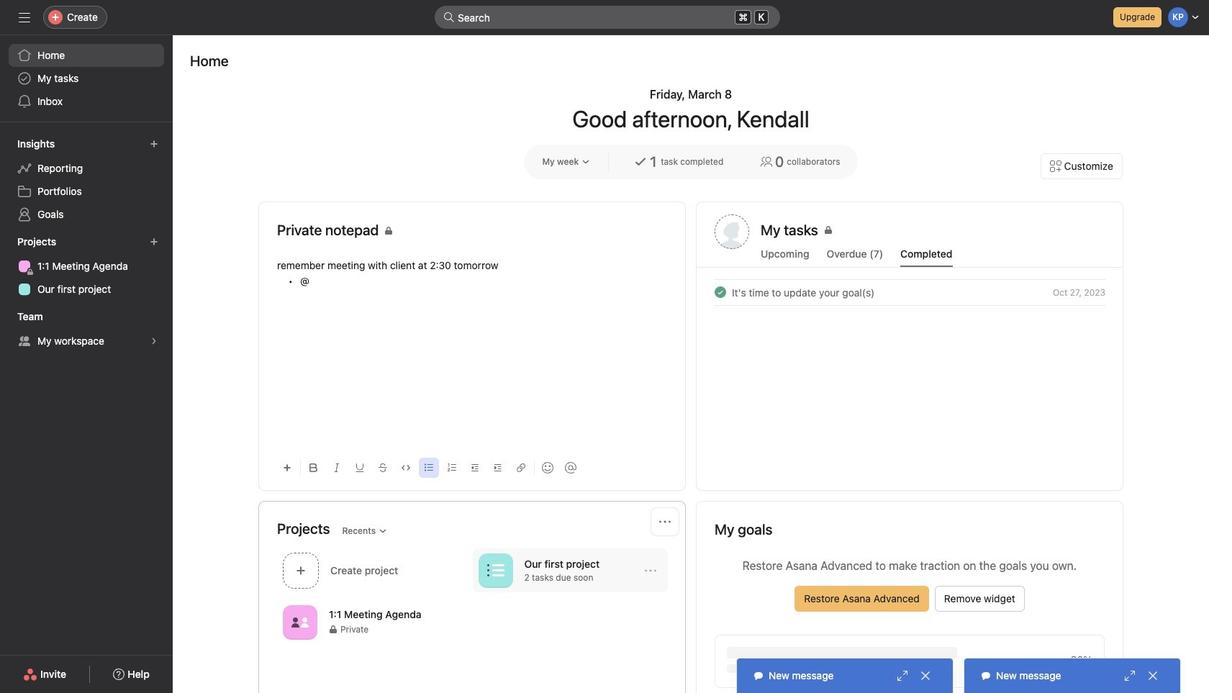Task type: describe. For each thing, give the bounding box(es) containing it.
projects element
[[0, 229, 173, 304]]

increase list indent image
[[494, 464, 502, 472]]

teams element
[[0, 304, 173, 356]]

expand new message image
[[897, 670, 908, 682]]

underline image
[[356, 464, 364, 472]]

global element
[[0, 35, 173, 122]]

italics image
[[333, 464, 341, 472]]

add profile photo image
[[715, 215, 749, 249]]

bulleted list image
[[425, 464, 433, 472]]

people image
[[292, 614, 309, 631]]

insights element
[[0, 131, 173, 229]]

completed image
[[712, 284, 729, 301]]

new insights image
[[150, 140, 158, 148]]

close image for expand new message icon at the right bottom of page
[[920, 670, 931, 682]]

close image for expand new message image
[[1147, 670, 1159, 682]]



Task type: locate. For each thing, give the bounding box(es) containing it.
bold image
[[310, 464, 318, 472]]

new project or portfolio image
[[150, 238, 158, 246]]

actions image
[[659, 516, 671, 528]]

link image
[[517, 464, 525, 472]]

expand new message image
[[1124, 670, 1136, 682]]

1 close image from the left
[[920, 670, 931, 682]]

close image right expand new message image
[[1147, 670, 1159, 682]]

Completed checkbox
[[712, 284, 729, 301]]

strikethrough image
[[379, 464, 387, 472]]

show options image
[[645, 565, 656, 576]]

2 close image from the left
[[1147, 670, 1159, 682]]

document
[[277, 258, 667, 446]]

hide sidebar image
[[19, 12, 30, 23]]

toolbar
[[277, 451, 667, 484]]

prominent image
[[443, 12, 455, 23]]

decrease list indent image
[[471, 464, 479, 472]]

see details, my workspace image
[[150, 337, 158, 346]]

0 horizontal spatial close image
[[920, 670, 931, 682]]

Search tasks, projects, and more text field
[[435, 6, 780, 29]]

None field
[[435, 6, 780, 29]]

numbered list image
[[448, 464, 456, 472]]

code image
[[402, 464, 410, 472]]

close image right expand new message icon at the right bottom of page
[[920, 670, 931, 682]]

close image
[[920, 670, 931, 682], [1147, 670, 1159, 682]]

1 horizontal spatial close image
[[1147, 670, 1159, 682]]

at mention image
[[565, 462, 577, 474]]

list image
[[487, 562, 504, 579]]



Task type: vqa. For each thing, say whether or not it's contained in the screenshot.
Create the Create
no



